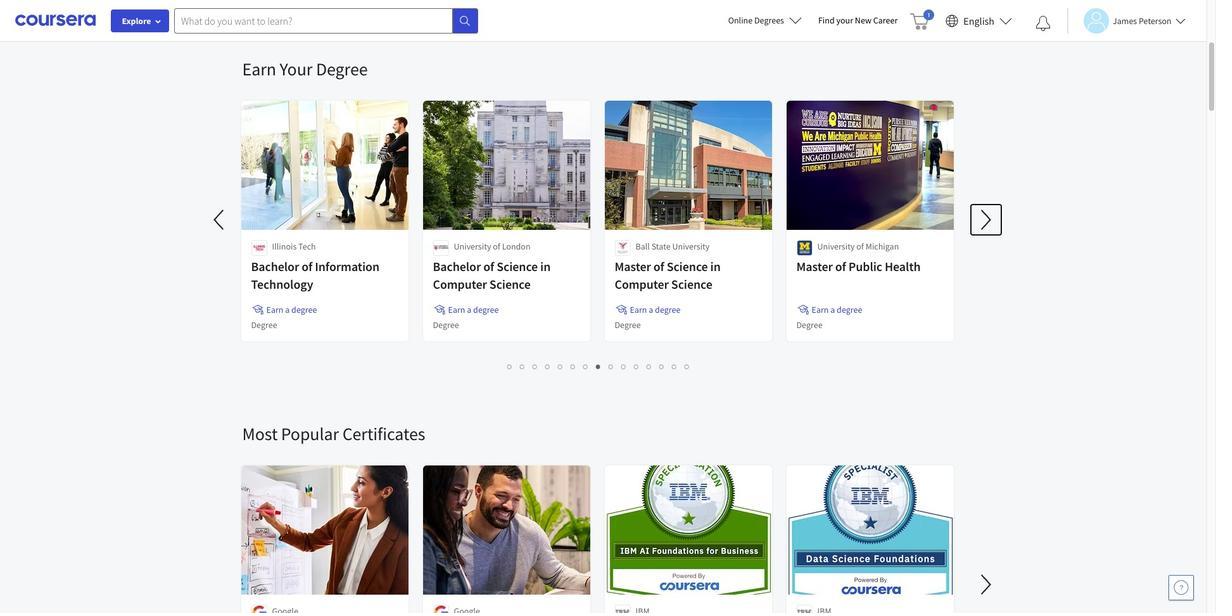 Task type: locate. For each thing, give the bounding box(es) containing it.
earn for master of public health
[[812, 304, 829, 316]]

1 horizontal spatial computer
[[615, 276, 669, 292]]

illinois tech image
[[251, 240, 267, 256]]

1 horizontal spatial in
[[711, 259, 721, 274]]

in for master of science in computer science
[[711, 259, 721, 274]]

4 degree from the left
[[837, 304, 863, 316]]

0 horizontal spatial bachelor
[[251, 259, 299, 274]]

of up the "master of public health"
[[857, 241, 864, 252]]

shopping cart: 1 item image
[[911, 10, 935, 30]]

of for university of london
[[493, 241, 501, 252]]

in inside the bachelor of science in computer science
[[541, 259, 551, 274]]

1 horizontal spatial university
[[673, 241, 710, 252]]

9
[[609, 361, 614, 373]]

master
[[615, 259, 651, 274], [797, 259, 833, 274]]

of left london
[[493, 241, 501, 252]]

0 horizontal spatial computer
[[433, 276, 487, 292]]

career
[[874, 15, 898, 26]]

master inside master of science in computer science
[[615, 259, 651, 274]]

earn a degree for bachelor of information technology
[[267, 304, 317, 316]]

7 button
[[580, 359, 593, 374]]

1 bachelor from the left
[[251, 259, 299, 274]]

1 earn a degree from the left
[[267, 304, 317, 316]]

2 list from the top
[[242, 359, 955, 374]]

degree for bachelor of science in computer science
[[433, 319, 459, 331]]

2 university from the left
[[673, 241, 710, 252]]

4 earn a degree from the left
[[812, 304, 863, 316]]

next slide image
[[971, 205, 1002, 235]]

earn
[[242, 58, 276, 80], [267, 304, 284, 316], [448, 304, 465, 316], [630, 304, 647, 316], [812, 304, 829, 316]]

2 bachelor from the left
[[433, 259, 481, 274]]

12 button
[[643, 359, 657, 374]]

university right state
[[673, 241, 710, 252]]

university up the "master of public health"
[[818, 241, 855, 252]]

university of london image
[[433, 240, 449, 256]]

university for master
[[818, 241, 855, 252]]

in
[[541, 259, 551, 274], [711, 259, 721, 274]]

2 degree from the left
[[473, 304, 499, 316]]

a down technology at the top
[[285, 304, 290, 316]]

previous slide image
[[204, 205, 235, 235]]

london
[[502, 241, 531, 252]]

of down university of london
[[484, 259, 495, 274]]

12
[[647, 361, 657, 373]]

14
[[672, 361, 683, 373]]

a down master of science in computer science on the top
[[649, 304, 654, 316]]

1 computer from the left
[[433, 276, 487, 292]]

michigan
[[866, 241, 900, 252]]

8
[[596, 361, 601, 373]]

1 horizontal spatial bachelor
[[433, 259, 481, 274]]

your
[[837, 15, 854, 26]]

illinois tech
[[272, 241, 316, 252]]

computer inside master of science in computer science
[[615, 276, 669, 292]]

illinois
[[272, 241, 297, 252]]

bachelor up technology at the top
[[251, 259, 299, 274]]

degree
[[316, 58, 368, 80], [251, 319, 277, 331], [433, 319, 459, 331], [615, 319, 641, 331], [797, 319, 823, 331]]

of inside master of science in computer science
[[654, 259, 665, 274]]

computer down the ball
[[615, 276, 669, 292]]

15
[[685, 361, 695, 373]]

earn a degree down master of science in computer science on the top
[[630, 304, 681, 316]]

earn your degree
[[242, 58, 368, 80]]

1 horizontal spatial master
[[797, 259, 833, 274]]

4 button
[[542, 359, 555, 374]]

0 horizontal spatial university
[[454, 241, 491, 252]]

1 in from the left
[[541, 259, 551, 274]]

0 horizontal spatial in
[[541, 259, 551, 274]]

9 button
[[605, 359, 618, 374]]

earn a degree down the "master of public health"
[[812, 304, 863, 316]]

2 earn a degree from the left
[[448, 304, 499, 316]]

ball state university
[[636, 241, 710, 252]]

1 a from the left
[[285, 304, 290, 316]]

10
[[622, 361, 632, 373]]

list inside earn your degree carousel element
[[242, 359, 955, 374]]

3 degree from the left
[[655, 304, 681, 316]]

7
[[584, 361, 589, 373]]

online degrees button
[[718, 6, 812, 34]]

degree down the "master of public health"
[[837, 304, 863, 316]]

a for bachelor of science in computer science
[[467, 304, 472, 316]]

of down state
[[654, 259, 665, 274]]

in inside master of science in computer science
[[711, 259, 721, 274]]

list containing 1
[[242, 359, 955, 374]]

master for master of public health
[[797, 259, 833, 274]]

earn a degree down the bachelor of science in computer science
[[448, 304, 499, 316]]

of
[[493, 241, 501, 252], [857, 241, 864, 252], [302, 259, 313, 274], [484, 259, 495, 274], [654, 259, 665, 274], [836, 259, 847, 274]]

2 a from the left
[[467, 304, 472, 316]]

degree down the bachelor of science in computer science
[[473, 304, 499, 316]]

earn your degree carousel element
[[204, 20, 1002, 385]]

computer inside the bachelor of science in computer science
[[433, 276, 487, 292]]

1 degree from the left
[[292, 304, 317, 316]]

of for master of science in computer science
[[654, 259, 665, 274]]

state
[[652, 241, 671, 252]]

degree down technology at the top
[[292, 304, 317, 316]]

earn down master of science in computer science on the top
[[630, 304, 647, 316]]

2 computer from the left
[[615, 276, 669, 292]]

1 university from the left
[[454, 241, 491, 252]]

earn down the "master of public health"
[[812, 304, 829, 316]]

degree for master of public health
[[837, 304, 863, 316]]

of inside the bachelor of science in computer science
[[484, 259, 495, 274]]

degree down master of science in computer science on the top
[[655, 304, 681, 316]]

2 master from the left
[[797, 259, 833, 274]]

a
[[285, 304, 290, 316], [467, 304, 472, 316], [649, 304, 654, 316], [831, 304, 836, 316]]

bachelor of information technology
[[251, 259, 380, 292]]

bachelor inside 'bachelor of information technology'
[[251, 259, 299, 274]]

earn down the bachelor of science in computer science
[[448, 304, 465, 316]]

university right university of london image
[[454, 241, 491, 252]]

a down the "master of public health"
[[831, 304, 836, 316]]

earn for master of science in computer science
[[630, 304, 647, 316]]

What do you want to learn? text field
[[174, 8, 453, 33]]

earn for bachelor of science in computer science
[[448, 304, 465, 316]]

earn for bachelor of information technology
[[267, 304, 284, 316]]

master of science in computer science
[[615, 259, 721, 292]]

earn a degree for bachelor of science in computer science
[[448, 304, 499, 316]]

degree for master of public health
[[797, 319, 823, 331]]

3 a from the left
[[649, 304, 654, 316]]

2 horizontal spatial university
[[818, 241, 855, 252]]

of inside 'bachelor of information technology'
[[302, 259, 313, 274]]

0 vertical spatial list
[[242, 2, 965, 16]]

master for master of science in computer science
[[615, 259, 651, 274]]

earn down technology at the top
[[267, 304, 284, 316]]

3 university from the left
[[818, 241, 855, 252]]

bachelor
[[251, 259, 299, 274], [433, 259, 481, 274]]

a for master of science in computer science
[[649, 304, 654, 316]]

master down university of michigan image
[[797, 259, 833, 274]]

of left public
[[836, 259, 847, 274]]

most popular certificates carousel element
[[236, 385, 1217, 614]]

11 button
[[631, 359, 645, 374]]

a for bachelor of information technology
[[285, 304, 290, 316]]

11
[[634, 361, 645, 373]]

degree
[[292, 304, 317, 316], [473, 304, 499, 316], [655, 304, 681, 316], [837, 304, 863, 316]]

4 a from the left
[[831, 304, 836, 316]]

None search field
[[174, 8, 479, 33]]

university
[[454, 241, 491, 252], [673, 241, 710, 252], [818, 241, 855, 252]]

list
[[242, 2, 965, 16], [242, 359, 955, 374]]

1 list from the top
[[242, 2, 965, 16]]

0 horizontal spatial master
[[615, 259, 651, 274]]

science
[[497, 259, 538, 274], [667, 259, 708, 274], [490, 276, 531, 292], [672, 276, 713, 292]]

3 earn a degree from the left
[[630, 304, 681, 316]]

of down tech
[[302, 259, 313, 274]]

13 button
[[656, 359, 670, 374]]

find your new career
[[819, 15, 898, 26]]

1 master from the left
[[615, 259, 651, 274]]

2 in from the left
[[711, 259, 721, 274]]

5 button
[[555, 359, 567, 374]]

bachelor down university of london image
[[433, 259, 481, 274]]

tech
[[299, 241, 316, 252]]

degree for bachelor of information technology
[[251, 319, 277, 331]]

bachelor inside the bachelor of science in computer science
[[433, 259, 481, 274]]

10 button
[[618, 359, 632, 374]]

computer down university of london image
[[433, 276, 487, 292]]

1 vertical spatial list
[[242, 359, 955, 374]]

public
[[849, 259, 883, 274]]

a down the bachelor of science in computer science
[[467, 304, 472, 316]]

6
[[571, 361, 576, 373]]

earn a degree
[[267, 304, 317, 316], [448, 304, 499, 316], [630, 304, 681, 316], [812, 304, 863, 316]]

master down ball state university image
[[615, 259, 651, 274]]

computer
[[433, 276, 487, 292], [615, 276, 669, 292]]

1 button
[[504, 359, 517, 374]]

2 button
[[517, 359, 529, 374]]

earn a degree down technology at the top
[[267, 304, 317, 316]]



Task type: describe. For each thing, give the bounding box(es) containing it.
james
[[1114, 15, 1138, 26]]

computer for master
[[615, 276, 669, 292]]

certificates
[[343, 423, 426, 446]]

bachelor of science in computer science
[[433, 259, 551, 292]]

popular
[[281, 423, 339, 446]]

coursera image
[[15, 10, 96, 31]]

2
[[520, 361, 525, 373]]

university of london
[[454, 241, 531, 252]]

university of michigan
[[818, 241, 900, 252]]

online
[[729, 15, 753, 26]]

english
[[964, 14, 995, 27]]

in for bachelor of science in computer science
[[541, 259, 551, 274]]

explore
[[122, 15, 151, 27]]

degrees
[[755, 15, 785, 26]]

ball
[[636, 241, 650, 252]]

4
[[546, 361, 551, 373]]

computer for bachelor
[[433, 276, 487, 292]]

english button
[[941, 0, 1018, 41]]

a for master of public health
[[831, 304, 836, 316]]

find your new career link
[[812, 13, 905, 29]]

degree for master of science in computer science
[[655, 304, 681, 316]]

most popular certificates
[[242, 423, 426, 446]]

degree for master of science in computer science
[[615, 319, 641, 331]]

your
[[280, 58, 313, 80]]

bachelor for bachelor of information technology
[[251, 259, 299, 274]]

university for bachelor
[[454, 241, 491, 252]]

explore button
[[111, 10, 169, 32]]

8 button
[[593, 359, 605, 374]]

of for university of michigan
[[857, 241, 864, 252]]

find
[[819, 15, 835, 26]]

15 button
[[681, 359, 695, 374]]

degree for bachelor of science in computer science
[[473, 304, 499, 316]]

show notifications image
[[1036, 16, 1051, 31]]

university of michigan image
[[797, 240, 813, 256]]

new
[[856, 15, 872, 26]]

james peterson
[[1114, 15, 1172, 26]]

next slide image
[[971, 570, 1002, 600]]

of for bachelor of information technology
[[302, 259, 313, 274]]

earn a degree for master of public health
[[812, 304, 863, 316]]

technology
[[251, 276, 313, 292]]

3
[[533, 361, 538, 373]]

3 button
[[529, 359, 542, 374]]

6 button
[[567, 359, 580, 374]]

earn a degree for master of science in computer science
[[630, 304, 681, 316]]

help center image
[[1174, 581, 1190, 596]]

5
[[558, 361, 563, 373]]

earn left your
[[242, 58, 276, 80]]

ball state university image
[[615, 240, 631, 256]]

10 11 12 13 14 15
[[622, 361, 695, 373]]

online degrees
[[729, 15, 785, 26]]

peterson
[[1140, 15, 1172, 26]]

master of public health
[[797, 259, 921, 274]]

of for master of public health
[[836, 259, 847, 274]]

information
[[315, 259, 380, 274]]

health
[[885, 259, 921, 274]]

degree for bachelor of information technology
[[292, 304, 317, 316]]

1
[[508, 361, 513, 373]]

14 button
[[669, 359, 683, 374]]

most
[[242, 423, 278, 446]]

of for bachelor of science in computer science
[[484, 259, 495, 274]]

bachelor for bachelor of science in computer science
[[433, 259, 481, 274]]

james peterson button
[[1068, 8, 1186, 33]]

13
[[660, 361, 670, 373]]



Task type: vqa. For each thing, say whether or not it's contained in the screenshot.
Bachelor for Bachelor of Information Technology
yes



